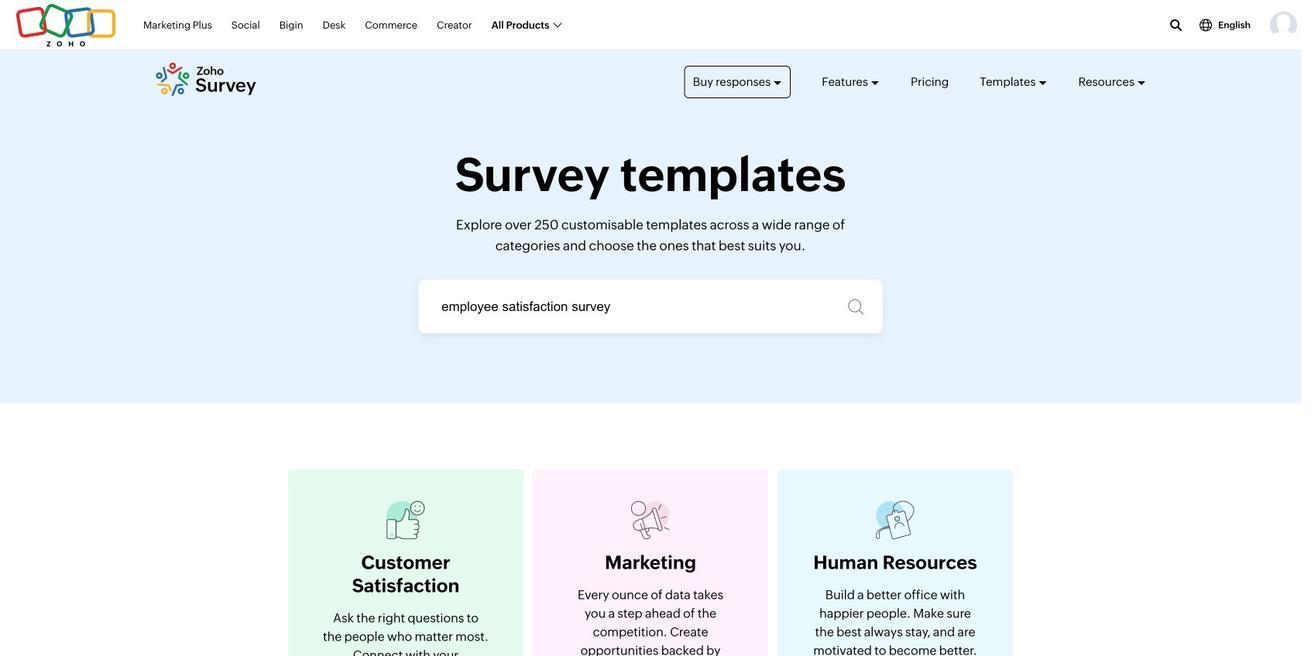 Task type: vqa. For each thing, say whether or not it's contained in the screenshot.
IPR Complaints
no



Task type: locate. For each thing, give the bounding box(es) containing it.
greg robinson image
[[1270, 12, 1297, 39]]

zoho survey logo image
[[155, 62, 257, 96]]



Task type: describe. For each thing, give the bounding box(es) containing it.
Search for a 250+ survey template text field
[[418, 280, 883, 334]]



